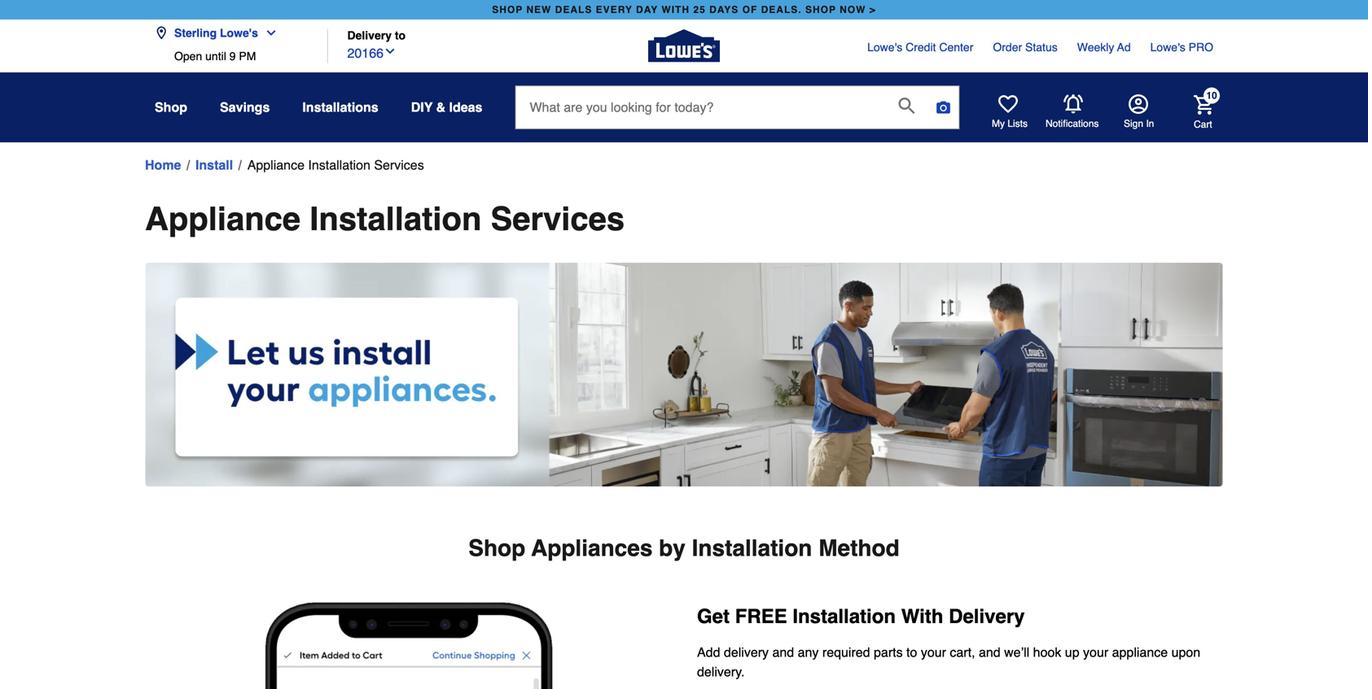 Task type: locate. For each thing, give the bounding box(es) containing it.
add delivery and any required parts to your cart, and we'll hook up your appliance upon delivery.
[[697, 645, 1201, 680]]

>
[[870, 4, 876, 15]]

and left any
[[773, 645, 794, 660]]

search image
[[899, 98, 915, 114]]

add
[[697, 645, 720, 660]]

until
[[205, 50, 226, 63]]

0 horizontal spatial lowe's
[[220, 26, 258, 40]]

0 horizontal spatial services
[[374, 158, 424, 173]]

1 horizontal spatial to
[[907, 645, 918, 660]]

my lists
[[992, 118, 1028, 130]]

1 vertical spatial appliance installation services
[[145, 200, 625, 238]]

sign in button
[[1124, 94, 1155, 130]]

9
[[229, 50, 236, 63]]

lowe's left pro on the top
[[1151, 41, 1186, 54]]

lowe's inside "link"
[[868, 41, 903, 54]]

0 vertical spatial to
[[395, 29, 406, 42]]

installation
[[308, 158, 371, 173], [310, 200, 482, 238], [692, 536, 813, 562], [793, 606, 896, 628]]

0 horizontal spatial shop
[[492, 4, 523, 15]]

10
[[1207, 90, 1218, 101]]

sign in
[[1124, 118, 1155, 130]]

install link
[[195, 156, 233, 175]]

1 vertical spatial delivery
[[949, 606, 1025, 628]]

let us install your appliances. image
[[145, 263, 1224, 487]]

lowe's pro
[[1151, 41, 1214, 54]]

shop left now
[[806, 4, 837, 15]]

1 shop from the left
[[492, 4, 523, 15]]

and left we'll
[[979, 645, 1001, 660]]

20166 button
[[347, 42, 397, 63]]

notifications
[[1046, 118, 1099, 130]]

location image
[[155, 26, 168, 40]]

services
[[374, 158, 424, 173], [491, 200, 625, 238]]

order
[[993, 41, 1022, 54]]

lowe's home improvement account image
[[1129, 94, 1149, 114]]

1 vertical spatial shop
[[469, 536, 526, 562]]

your left cart,
[[921, 645, 947, 660]]

weekly ad link
[[1078, 39, 1131, 55]]

appliance
[[247, 158, 305, 173], [145, 200, 301, 238]]

lowe's left credit
[[868, 41, 903, 54]]

installation down appliance installation services link
[[310, 200, 482, 238]]

cart,
[[950, 645, 976, 660]]

0 vertical spatial delivery
[[347, 29, 392, 42]]

required
[[823, 645, 870, 660]]

delivery up cart,
[[949, 606, 1025, 628]]

diy
[[411, 100, 433, 115]]

0 vertical spatial services
[[374, 158, 424, 173]]

lowe's home improvement logo image
[[648, 10, 720, 82]]

lowe's home improvement notification center image
[[1064, 95, 1083, 114]]

my
[[992, 118, 1005, 130]]

any
[[798, 645, 819, 660]]

delivery.
[[697, 665, 745, 680]]

1 horizontal spatial shop
[[469, 536, 526, 562]]

savings button
[[220, 93, 270, 122]]

installation up free
[[692, 536, 813, 562]]

1 vertical spatial to
[[907, 645, 918, 660]]

appliance installation services link
[[247, 156, 424, 175]]

order status
[[993, 41, 1058, 54]]

camera image
[[936, 99, 952, 116]]

chevron down image
[[258, 26, 278, 40]]

savings
[[220, 100, 270, 115]]

status
[[1026, 41, 1058, 54]]

appliance
[[1112, 645, 1168, 660]]

1 horizontal spatial shop
[[806, 4, 837, 15]]

to right parts
[[907, 645, 918, 660]]

25
[[694, 4, 706, 15]]

to up chevron down icon
[[395, 29, 406, 42]]

1 and from the left
[[773, 645, 794, 660]]

appliance right install
[[247, 158, 305, 173]]

pro
[[1189, 41, 1214, 54]]

weekly ad
[[1078, 41, 1131, 54]]

0 vertical spatial shop
[[155, 100, 187, 115]]

0 horizontal spatial your
[[921, 645, 947, 660]]

lowe's credit center
[[868, 41, 974, 54]]

delivery up the 20166 button
[[347, 29, 392, 42]]

shop for shop
[[155, 100, 187, 115]]

shop
[[492, 4, 523, 15], [806, 4, 837, 15]]

in
[[1146, 118, 1155, 130]]

1 horizontal spatial your
[[1083, 645, 1109, 660]]

open
[[174, 50, 202, 63]]

sterling lowe's
[[174, 26, 258, 40]]

shop left new
[[492, 4, 523, 15]]

every
[[596, 4, 633, 15]]

lowe's
[[220, 26, 258, 40], [868, 41, 903, 54], [1151, 41, 1186, 54]]

1 horizontal spatial services
[[491, 200, 625, 238]]

diy & ideas
[[411, 100, 483, 115]]

your
[[921, 645, 947, 660], [1083, 645, 1109, 660]]

we'll
[[1004, 645, 1030, 660]]

0 horizontal spatial and
[[773, 645, 794, 660]]

upon
[[1172, 645, 1201, 660]]

lowe's home improvement lists image
[[999, 94, 1018, 114]]

lowe's home improvement cart image
[[1194, 95, 1214, 115]]

sign
[[1124, 118, 1144, 130]]

delivery
[[347, 29, 392, 42], [949, 606, 1025, 628]]

appliance down install link
[[145, 200, 301, 238]]

appliance installation services
[[247, 158, 424, 173], [145, 200, 625, 238]]

free
[[735, 606, 787, 628]]

get
[[697, 606, 730, 628]]

2 horizontal spatial lowe's
[[1151, 41, 1186, 54]]

appliance installation services down installations button
[[247, 158, 424, 173]]

ideas
[[449, 100, 483, 115]]

shop
[[155, 100, 187, 115], [469, 536, 526, 562]]

my lists link
[[992, 94, 1028, 130]]

lowe's up 9
[[220, 26, 258, 40]]

1 horizontal spatial and
[[979, 645, 1001, 660]]

delivery to
[[347, 29, 406, 42]]

with
[[902, 606, 944, 628]]

to
[[395, 29, 406, 42], [907, 645, 918, 660]]

open until 9 pm
[[174, 50, 256, 63]]

&
[[436, 100, 446, 115]]

1 horizontal spatial delivery
[[949, 606, 1025, 628]]

lowe's for lowe's pro
[[1151, 41, 1186, 54]]

shop for shop appliances by installation method
[[469, 536, 526, 562]]

method
[[819, 536, 900, 562]]

2 and from the left
[[979, 645, 1001, 660]]

None search field
[[515, 86, 960, 145]]

installation up required
[[793, 606, 896, 628]]

a phone screen with delivery added and free installation included messages. image
[[148, 591, 671, 690]]

and
[[773, 645, 794, 660], [979, 645, 1001, 660]]

deals.
[[761, 4, 802, 15]]

appliance installation services down appliance installation services link
[[145, 200, 625, 238]]

lowe's inside button
[[220, 26, 258, 40]]

1 horizontal spatial lowe's
[[868, 41, 903, 54]]

your right up
[[1083, 645, 1109, 660]]

lowe's pro link
[[1151, 39, 1214, 55]]

0 horizontal spatial shop
[[155, 100, 187, 115]]



Task type: vqa. For each thing, say whether or not it's contained in the screenshot.
Lowe'S within button
yes



Task type: describe. For each thing, give the bounding box(es) containing it.
lists
[[1008, 118, 1028, 130]]

diy & ideas button
[[411, 93, 483, 122]]

appliances
[[532, 536, 653, 562]]

delivery
[[724, 645, 769, 660]]

1 vertical spatial services
[[491, 200, 625, 238]]

0 vertical spatial appliance
[[247, 158, 305, 173]]

center
[[940, 41, 974, 54]]

Search Query text field
[[516, 86, 886, 129]]

chevron down image
[[384, 45, 397, 58]]

home
[[145, 158, 181, 173]]

days
[[710, 4, 739, 15]]

shop button
[[155, 93, 187, 122]]

2 shop from the left
[[806, 4, 837, 15]]

install
[[195, 158, 233, 173]]

credit
[[906, 41, 936, 54]]

20166
[[347, 46, 384, 61]]

to inside add delivery and any required parts to your cart, and we'll hook up your appliance upon delivery.
[[907, 645, 918, 660]]

2 your from the left
[[1083, 645, 1109, 660]]

0 vertical spatial appliance installation services
[[247, 158, 424, 173]]

installation down installations button
[[308, 158, 371, 173]]

lowe's for lowe's credit center
[[868, 41, 903, 54]]

installations
[[303, 100, 379, 115]]

installations button
[[303, 93, 379, 122]]

lowe's credit center link
[[868, 39, 974, 55]]

shop new deals every day with 25 days of deals. shop now >
[[492, 4, 876, 15]]

day
[[636, 4, 658, 15]]

1 your from the left
[[921, 645, 947, 660]]

home link
[[145, 156, 181, 175]]

get free installation with delivery
[[697, 606, 1025, 628]]

shop appliances by installation method
[[469, 536, 900, 562]]

new
[[527, 4, 552, 15]]

0 horizontal spatial to
[[395, 29, 406, 42]]

weekly
[[1078, 41, 1115, 54]]

ad
[[1118, 41, 1131, 54]]

sterling lowe's button
[[155, 17, 284, 50]]

1 vertical spatial appliance
[[145, 200, 301, 238]]

parts
[[874, 645, 903, 660]]

cart
[[1194, 119, 1213, 130]]

by
[[659, 536, 686, 562]]

0 horizontal spatial delivery
[[347, 29, 392, 42]]

now
[[840, 4, 866, 15]]

shop new deals every day with 25 days of deals. shop now > link
[[489, 0, 880, 20]]

hook
[[1033, 645, 1062, 660]]

sterling
[[174, 26, 217, 40]]

order status link
[[993, 39, 1058, 55]]

of
[[743, 4, 758, 15]]

up
[[1065, 645, 1080, 660]]

pm
[[239, 50, 256, 63]]

with
[[662, 4, 690, 15]]

deals
[[555, 4, 593, 15]]



